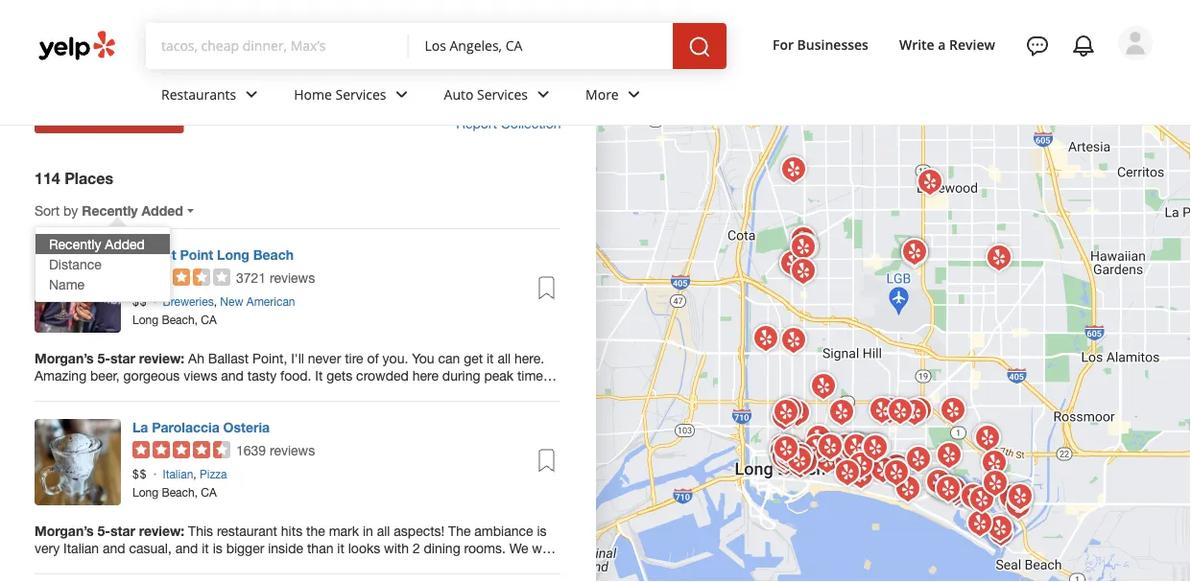 Task type: describe. For each thing, give the bounding box(es) containing it.
search image
[[688, 36, 711, 59]]

breweries , new american
[[163, 295, 295, 309]]

long beach, ca for parolaccia
[[133, 487, 217, 500]]

report collection link
[[456, 116, 561, 132]]

write a review link
[[892, 27, 1003, 62]]

star for la parolaccia osteria
[[110, 524, 135, 540]]

review
[[950, 35, 996, 53]]

ballast point long beach
[[133, 248, 294, 263]]

restaurants link
[[146, 69, 279, 125]]

3.5 star rating image
[[133, 269, 230, 286]]

sort
[[35, 203, 60, 219]]

report
[[456, 116, 497, 132]]

beach, for parolaccia
[[162, 487, 198, 500]]

name link
[[36, 275, 170, 295]]

114
[[35, 169, 60, 188]]

la parolaccia osteria link
[[133, 420, 270, 436]]

map region
[[481, 0, 1192, 583]]

1639
[[236, 443, 266, 459]]

auto
[[444, 85, 474, 103]]

beach, for point
[[162, 314, 198, 327]]

write
[[900, 35, 935, 53]]

, for 1639 reviews
[[193, 468, 197, 481]]

italian link
[[163, 468, 193, 481]]

beach
[[253, 248, 294, 263]]

morgan's 5-star review: link for 1639 reviews
[[35, 524, 561, 558]]

new
[[220, 295, 243, 309]]

24 chevron down v2 image for restaurants
[[240, 83, 263, 106]]

ballast point long beach link
[[133, 248, 294, 263]]

services for home services
[[336, 85, 386, 103]]

osteria
[[223, 420, 270, 436]]

24 chevron down v2 image for auto services
[[532, 83, 555, 106]]

parolaccia
[[152, 420, 220, 436]]

24 chevron down v2 image for home services
[[390, 83, 413, 106]]

tacos, cheap dinner, Max's text field
[[161, 36, 394, 55]]

114 places
[[35, 169, 113, 188]]

5- for ballast point long beach
[[97, 351, 110, 367]]

ca for 3721
[[201, 314, 217, 327]]

0 vertical spatial long
[[217, 248, 249, 263]]

recently added link
[[36, 235, 170, 255]]

morgan's 5-star review: for la
[[35, 524, 188, 540]]

review: for ballast
[[139, 351, 185, 367]]

24 chevron down v2 image for more
[[623, 83, 646, 106]]

ca for 1639
[[201, 487, 217, 500]]

morgan's 5-star review: link for 3721 reviews
[[35, 351, 561, 385]]

review: for la
[[139, 524, 185, 540]]

notifications image
[[1073, 35, 1096, 58]]

home
[[294, 85, 332, 103]]

5- for la parolaccia osteria
[[97, 524, 110, 540]]

, for 3721 reviews
[[214, 295, 217, 309]]

home services
[[294, 85, 386, 103]]

ballast point long beach image
[[35, 247, 121, 334]]

ballast
[[133, 248, 176, 263]]

restaurants
[[161, 85, 236, 103]]

4.5 star rating image
[[133, 442, 230, 459]]

pizza link
[[200, 468, 227, 481]]

report collection
[[456, 116, 561, 132]]

address, neighborhood, city, state or zip text field
[[425, 36, 658, 55]]

messages image
[[1026, 35, 1049, 58]]

services for auto services
[[477, 85, 528, 103]]



Task type: locate. For each thing, give the bounding box(es) containing it.
24 chevron down v2 image
[[240, 83, 263, 106], [532, 83, 555, 106]]

1 vertical spatial star
[[110, 524, 135, 540]]

name
[[49, 277, 85, 293]]

for businesses
[[773, 35, 869, 53]]

morgan's 5-star review: down la parolaccia osteria "image"
[[35, 524, 188, 540]]

0 vertical spatial ca
[[201, 314, 217, 327]]

1 morgan's 5-star review: from the top
[[35, 351, 188, 367]]

1 vertical spatial reviews
[[270, 443, 315, 459]]

24 chevron down v2 image left auto on the left top of the page
[[390, 83, 413, 106]]

notifications image
[[1073, 35, 1096, 58]]

0 vertical spatial recently
[[82, 203, 138, 219]]

long beach, ca down italian
[[133, 487, 217, 500]]

by
[[63, 203, 78, 219]]

0 vertical spatial long beach, ca
[[133, 314, 217, 327]]

1 vertical spatial beach,
[[162, 487, 198, 500]]

morgan's 5-star review: link down the american
[[35, 351, 561, 385]]

24 chevron down v2 image right 'restaurants'
[[240, 83, 263, 106]]

0 horizontal spatial 24 chevron down v2 image
[[390, 83, 413, 106]]

  text field up auto services link on the left top
[[425, 36, 658, 57]]

$$
[[133, 295, 147, 309], [133, 468, 147, 481]]

1 horizontal spatial   text field
[[425, 36, 658, 57]]

recently up recently added link
[[82, 203, 138, 219]]

24 chevron down v2 image inside restaurants "link"
[[240, 83, 263, 106]]

24 chevron down v2 image up "collection"
[[532, 83, 555, 106]]

star
[[110, 351, 135, 367], [110, 524, 135, 540]]

5-
[[97, 351, 110, 367], [97, 524, 110, 540]]

0 vertical spatial $$
[[133, 295, 147, 309]]

american
[[247, 295, 295, 309]]

review: down breweries at the bottom left of the page
[[139, 351, 185, 367]]

24 chevron down v2 image inside home services link
[[390, 83, 413, 106]]

5- down la parolaccia osteria "image"
[[97, 524, 110, 540]]

1   text field from the left
[[161, 36, 394, 57]]

star up la
[[110, 351, 135, 367]]

morgan's 5-star review:
[[35, 351, 188, 367], [35, 524, 188, 540]]

5- down ballast point long beach image on the left
[[97, 351, 110, 367]]

2 reviews from the top
[[270, 443, 315, 459]]

messages image
[[1026, 35, 1049, 58]]

0 vertical spatial ,
[[214, 295, 217, 309]]

1 review: from the top
[[139, 351, 185, 367]]

1 horizontal spatial 24 chevron down v2 image
[[623, 83, 646, 106]]

morgan's 5-star review: down name link
[[35, 351, 188, 367]]

recently added distance name
[[49, 237, 145, 293]]

long for parolaccia
[[133, 487, 159, 500]]

1 beach, from the top
[[162, 314, 198, 327]]

1 vertical spatial morgan's 5-star review:
[[35, 524, 188, 540]]

, left 'new'
[[214, 295, 217, 309]]

la parolaccia osteria
[[133, 420, 270, 436]]

services
[[336, 85, 386, 103], [477, 85, 528, 103]]

long up the 3721
[[217, 248, 249, 263]]

recently
[[82, 203, 138, 219], [49, 237, 101, 252]]

1 vertical spatial review:
[[139, 524, 185, 540]]

recently inside recently added distance name
[[49, 237, 101, 252]]

morgan's for la parolaccia osteria
[[35, 524, 94, 540]]

italian , pizza
[[163, 468, 227, 481]]

0 vertical spatial review:
[[139, 351, 185, 367]]

0 vertical spatial 5-
[[97, 351, 110, 367]]

services up report collection link on the top left
[[477, 85, 528, 103]]

ca down breweries , new american at the bottom
[[201, 314, 217, 327]]

1 $$ from the top
[[133, 295, 147, 309]]

la parolaccia osteria image
[[35, 420, 121, 506]]

search image
[[688, 36, 711, 59]]

2 morgan's 5-star review: from the top
[[35, 524, 188, 540]]

None search field
[[146, 23, 750, 69]]

2 5- from the top
[[97, 524, 110, 540]]

services right home
[[336, 85, 386, 103]]

write a review
[[900, 35, 996, 53]]

0 horizontal spatial ,
[[193, 468, 197, 481]]

1 5- from the top
[[97, 351, 110, 367]]

0 vertical spatial morgan's
[[35, 351, 94, 367]]

for
[[773, 35, 794, 53]]

1 horizontal spatial services
[[477, 85, 528, 103]]

  text field up home
[[161, 36, 394, 57]]

2 morgan's from the top
[[35, 524, 94, 540]]

1 morgan's 5-star review: link from the top
[[35, 351, 561, 385]]

distance
[[49, 257, 102, 273]]

long
[[217, 248, 249, 263], [133, 314, 159, 327], [133, 487, 159, 500]]

added
[[142, 203, 183, 219], [105, 237, 145, 252]]

1 long beach, ca from the top
[[133, 314, 217, 327]]

more link
[[570, 69, 661, 125]]

0 horizontal spatial 24 chevron down v2 image
[[240, 83, 263, 106]]

review:
[[139, 351, 185, 367], [139, 524, 185, 540]]

2 24 chevron down v2 image from the left
[[532, 83, 555, 106]]

morgan's 5-star review: link
[[35, 351, 561, 385], [35, 524, 561, 558]]

reviews down beach
[[270, 271, 315, 286]]

$$ left italian
[[133, 468, 147, 481]]

morgan's down la parolaccia osteria "image"
[[35, 524, 94, 540]]

24 chevron down v2 image inside more link
[[623, 83, 646, 106]]

$$ down "3.5 star rating" image
[[133, 295, 147, 309]]

places
[[64, 169, 113, 188]]

1 vertical spatial long
[[133, 314, 159, 327]]

star for ballast point long beach
[[110, 351, 135, 367]]

morgan's 5-star review: link down 1639 reviews
[[35, 524, 561, 558]]

1 star from the top
[[110, 351, 135, 367]]

services inside home services link
[[336, 85, 386, 103]]

0 vertical spatial star
[[110, 351, 135, 367]]

auto services
[[444, 85, 528, 103]]

0 vertical spatial reviews
[[270, 271, 315, 286]]

long down 4.5 star rating image
[[133, 487, 159, 500]]

italian
[[163, 468, 193, 481]]

0 horizontal spatial   text field
[[161, 36, 394, 57]]

breweries
[[163, 295, 214, 309]]

added inside recently added distance name
[[105, 237, 145, 252]]

morgan's for ballast point long beach
[[35, 351, 94, 367]]

bob b. image
[[1119, 26, 1153, 60]]

1 vertical spatial morgan's
[[35, 524, 94, 540]]

2   text field from the left
[[425, 36, 658, 57]]

morgan's 5-star review: for ballast
[[35, 351, 188, 367]]

,
[[214, 295, 217, 309], [193, 468, 197, 481]]

menu containing recently added
[[36, 235, 170, 295]]

for businesses link
[[765, 27, 877, 62]]

0 horizontal spatial services
[[336, 85, 386, 103]]

morgan's down ballast point long beach image on the left
[[35, 351, 94, 367]]

1 vertical spatial 5-
[[97, 524, 110, 540]]

1 horizontal spatial ,
[[214, 295, 217, 309]]

menu
[[36, 235, 170, 295]]

beach,
[[162, 314, 198, 327], [162, 487, 198, 500]]

new american link
[[220, 295, 295, 309]]

added up distance link
[[105, 237, 145, 252]]

2 services from the left
[[477, 85, 528, 103]]

1639 reviews
[[236, 443, 315, 459]]

pizza
[[200, 468, 227, 481]]

  text field
[[161, 36, 394, 57], [425, 36, 658, 57]]

2 ca from the top
[[201, 487, 217, 500]]

ca down the pizza 'link'
[[201, 487, 217, 500]]

2 $$ from the top
[[133, 468, 147, 481]]

collection
[[501, 116, 561, 132]]

1 morgan's from the top
[[35, 351, 94, 367]]

reviews for la parolaccia osteria
[[270, 443, 315, 459]]

long for point
[[133, 314, 159, 327]]

1 horizontal spatial 24 chevron down v2 image
[[532, 83, 555, 106]]

beach, down the breweries link
[[162, 314, 198, 327]]

more
[[586, 85, 619, 103]]

sort by recently added
[[35, 203, 183, 219]]

reviews
[[270, 271, 315, 286], [270, 443, 315, 459]]

2 24 chevron down v2 image from the left
[[623, 83, 646, 106]]

  text field for address, neighborhood, city, state or zip text field at top
[[425, 36, 658, 57]]

1 services from the left
[[336, 85, 386, 103]]

$$ for ballast point long beach
[[133, 295, 147, 309]]

2 long beach, ca from the top
[[133, 487, 217, 500]]

1 reviews from the top
[[270, 271, 315, 286]]

24 chevron down v2 image right more
[[623, 83, 646, 106]]

businesses
[[798, 35, 869, 53]]

1 vertical spatial $$
[[133, 468, 147, 481]]

long down name link
[[133, 314, 159, 327]]

  text field for tacos, cheap dinner, max's text box
[[161, 36, 394, 57]]

24 chevron down v2 image inside auto services link
[[532, 83, 555, 106]]

long beach, ca down breweries at the bottom left of the page
[[133, 314, 217, 327]]

2 beach, from the top
[[162, 487, 198, 500]]

2 vertical spatial long
[[133, 487, 159, 500]]

long beach, ca for point
[[133, 314, 217, 327]]

star down la parolaccia osteria "image"
[[110, 524, 135, 540]]

review: down the italian link
[[139, 524, 185, 540]]

1 ca from the top
[[201, 314, 217, 327]]

point
[[180, 248, 213, 263]]

beach, down italian
[[162, 487, 198, 500]]

1 24 chevron down v2 image from the left
[[390, 83, 413, 106]]

1 vertical spatial ca
[[201, 487, 217, 500]]

$$ for la parolaccia osteria
[[133, 468, 147, 481]]

recently up distance
[[49, 237, 101, 252]]

2 morgan's 5-star review: link from the top
[[35, 524, 561, 558]]

ca
[[201, 314, 217, 327], [201, 487, 217, 500]]

0 vertical spatial added
[[142, 203, 183, 219]]

long beach, ca
[[133, 314, 217, 327], [133, 487, 217, 500]]

2 star from the top
[[110, 524, 135, 540]]

1 vertical spatial morgan's 5-star review: link
[[35, 524, 561, 558]]

1 vertical spatial added
[[105, 237, 145, 252]]

breweries link
[[163, 295, 214, 309]]

morgan's
[[35, 351, 94, 367], [35, 524, 94, 540]]

home services link
[[279, 69, 429, 125]]

, left the pizza
[[193, 468, 197, 481]]

reviews for ballast point long beach
[[270, 271, 315, 286]]

3721
[[236, 271, 266, 286]]

a
[[938, 35, 946, 53]]

distance link
[[36, 255, 170, 275]]

3721 reviews
[[236, 271, 315, 286]]

1 vertical spatial ,
[[193, 468, 197, 481]]

reviews right 1639
[[270, 443, 315, 459]]

0 vertical spatial morgan's 5-star review:
[[35, 351, 188, 367]]

0 vertical spatial morgan's 5-star review: link
[[35, 351, 561, 385]]

2 review: from the top
[[139, 524, 185, 540]]

24 chevron down v2 image
[[390, 83, 413, 106], [623, 83, 646, 106]]

auto services link
[[429, 69, 570, 125]]

services inside auto services link
[[477, 85, 528, 103]]

1 24 chevron down v2 image from the left
[[240, 83, 263, 106]]

1 vertical spatial recently
[[49, 237, 101, 252]]

0 vertical spatial beach,
[[162, 314, 198, 327]]

la
[[133, 420, 148, 436]]

1 vertical spatial long beach, ca
[[133, 487, 217, 500]]

added up ballast
[[142, 203, 183, 219]]



Task type: vqa. For each thing, say whether or not it's contained in the screenshot.
Long Beach, CA corresponding to Parolaccia
yes



